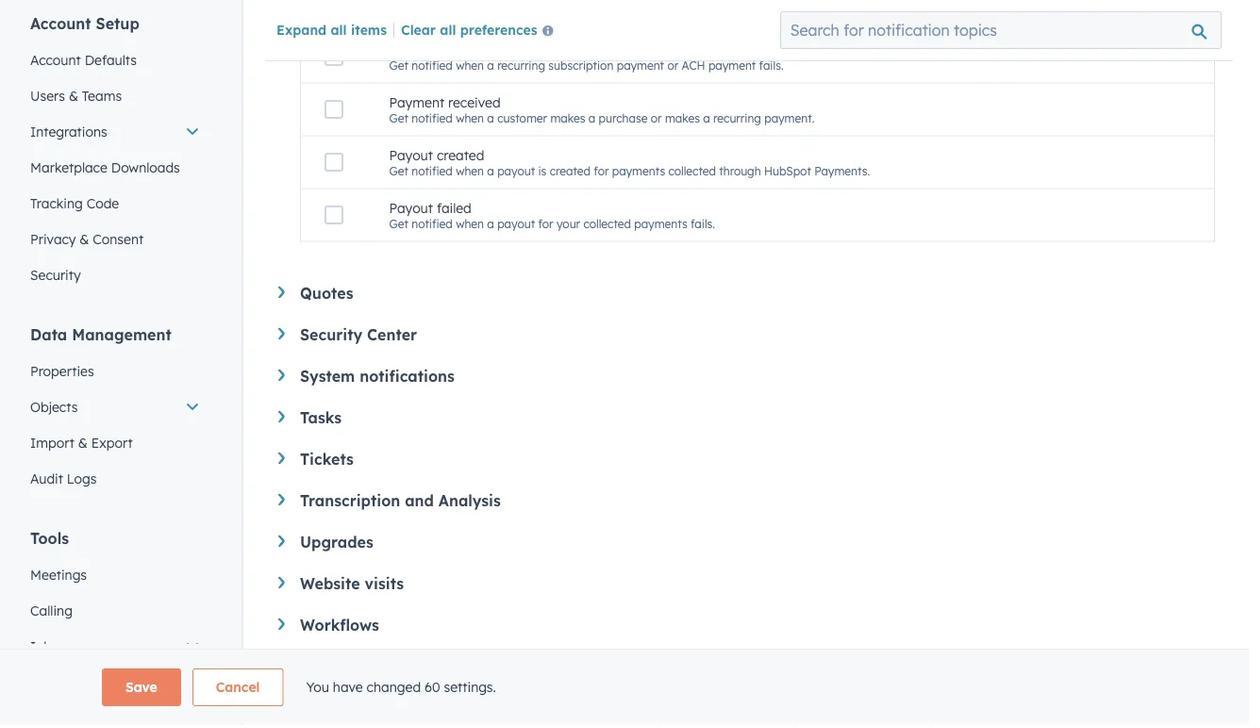Task type: describe. For each thing, give the bounding box(es) containing it.
items
[[351, 21, 387, 38]]

users
[[30, 88, 65, 104]]

tracking code
[[30, 195, 119, 212]]

notified for payout failed
[[412, 216, 453, 231]]

calling
[[30, 603, 73, 620]]

caret image for quotes
[[278, 286, 285, 299]]

privacy
[[30, 231, 76, 248]]

have
[[333, 680, 363, 696]]

transcription and analysis button
[[278, 491, 1216, 510]]

or inside payment received get notified when a customer makes a purchase or makes a recurring payment.
[[651, 111, 662, 125]]

caret image for transcription and analysis
[[278, 494, 285, 506]]

notified for payment failed
[[412, 58, 453, 72]]

get for payment failed
[[389, 58, 409, 72]]

tasks
[[300, 408, 342, 427]]

a down ach
[[703, 111, 711, 125]]

audit logs link
[[19, 462, 211, 497]]

and
[[405, 491, 434, 510]]

meetings
[[30, 567, 87, 584]]

payout created get notified when a payout is created for payments collected through hubspot payments.
[[389, 147, 870, 178]]

tickets button
[[278, 450, 1216, 469]]

a for payout failed
[[487, 216, 494, 231]]

expand all items
[[277, 21, 387, 38]]

system
[[300, 367, 355, 386]]

recurring inside payment failed get notified when a recurring subscription payment or ach payment fails.
[[498, 58, 546, 72]]

received
[[448, 94, 501, 111]]

quotes button
[[278, 284, 1216, 303]]

clear all preferences
[[401, 21, 538, 38]]

get for payout failed
[[389, 216, 409, 231]]

integrations
[[30, 124, 107, 140]]

customer
[[498, 111, 547, 125]]

payout failed get notified when a payout for your collected payments fails.
[[389, 200, 716, 231]]

expand all items button
[[277, 21, 387, 38]]

you
[[306, 680, 329, 696]]

2 payment from the left
[[709, 58, 756, 72]]

tools element
[[19, 529, 211, 726]]

import & export
[[30, 435, 133, 452]]

code
[[87, 195, 119, 212]]

caret image for security center
[[278, 328, 285, 340]]

1 makes from the left
[[551, 111, 586, 125]]

import
[[30, 435, 74, 452]]

data management
[[30, 326, 172, 345]]

when for payment received
[[456, 111, 484, 125]]

privacy & consent link
[[19, 222, 211, 258]]

audit
[[30, 471, 63, 488]]

notified for payout created
[[412, 164, 453, 178]]

recurring inside payment received get notified when a customer makes a purchase or makes a recurring payment.
[[714, 111, 762, 125]]

downloads
[[111, 160, 180, 176]]

payout for failed
[[498, 216, 535, 231]]

payments for failed
[[635, 216, 688, 231]]

failed for payout failed
[[437, 200, 472, 216]]

objects button
[[19, 390, 211, 426]]

security center
[[300, 325, 417, 344]]

caret image for system notifications
[[278, 370, 285, 382]]

tracking code link
[[19, 186, 211, 222]]

& for export
[[78, 435, 88, 452]]

export
[[91, 435, 133, 452]]

settings.
[[444, 680, 496, 696]]

caret image for workflows
[[278, 619, 285, 631]]

account defaults
[[30, 52, 137, 68]]

all for expand
[[331, 21, 347, 38]]

a for payout created
[[487, 164, 494, 178]]

collected inside payout created get notified when a payout is created for payments collected through hubspot payments.
[[669, 164, 716, 178]]

website visits button
[[278, 574, 1216, 593]]

security center button
[[278, 325, 1216, 344]]

marketplace downloads link
[[19, 150, 211, 186]]

website visits
[[300, 574, 404, 593]]

your
[[557, 216, 581, 231]]

ach
[[682, 58, 706, 72]]

a for payment failed
[[487, 58, 494, 72]]

0 horizontal spatial created
[[437, 147, 485, 164]]

audit logs
[[30, 471, 97, 488]]

save
[[126, 680, 157, 696]]

meetings link
[[19, 558, 211, 594]]

a left purchase
[[589, 111, 596, 125]]

fails. inside payment failed get notified when a recurring subscription payment or ach payment fails.
[[759, 58, 784, 72]]

payout for created
[[498, 164, 535, 178]]

notifications
[[360, 367, 455, 386]]

marketplace downloads
[[30, 160, 180, 176]]

security for security center
[[300, 325, 363, 344]]

privacy & consent
[[30, 231, 144, 248]]

save button
[[102, 669, 181, 707]]

users & teams
[[30, 88, 122, 104]]

expand
[[277, 21, 327, 38]]

& for consent
[[80, 231, 89, 248]]

teams
[[82, 88, 122, 104]]

visits
[[365, 574, 404, 593]]

you have changed 60 settings.
[[306, 680, 496, 696]]

account for account setup
[[30, 14, 91, 33]]

workflows
[[300, 616, 379, 635]]



Task type: locate. For each thing, give the bounding box(es) containing it.
2 caret image from the top
[[278, 370, 285, 382]]

website
[[300, 574, 360, 593]]

tasks button
[[278, 408, 1216, 427]]

a for payment received
[[487, 111, 494, 125]]

0 vertical spatial payout
[[389, 147, 433, 164]]

1 vertical spatial payments
[[635, 216, 688, 231]]

2 account from the top
[[30, 52, 81, 68]]

caret image inside security center dropdown button
[[278, 328, 285, 340]]

caret image inside system notifications dropdown button
[[278, 370, 285, 382]]

recurring down preferences
[[498, 58, 546, 72]]

notified inside payment failed get notified when a recurring subscription payment or ach payment fails.
[[412, 58, 453, 72]]

2 payout from the top
[[389, 200, 433, 216]]

account up account defaults
[[30, 14, 91, 33]]

collected inside payout failed get notified when a payout for your collected payments fails.
[[584, 216, 631, 231]]

logs
[[67, 471, 97, 488]]

0 vertical spatial failed
[[448, 41, 483, 58]]

payment inside payment received get notified when a customer makes a purchase or makes a recurring payment.
[[389, 94, 445, 111]]

workflows button
[[278, 616, 1216, 635]]

subscription
[[549, 58, 614, 72]]

get inside payout failed get notified when a payout for your collected payments fails.
[[389, 216, 409, 231]]

& inside data management element
[[78, 435, 88, 452]]

fails. inside payout failed get notified when a payout for your collected payments fails.
[[691, 216, 716, 231]]

when for payment failed
[[456, 58, 484, 72]]

when inside payment failed get notified when a recurring subscription payment or ach payment fails.
[[456, 58, 484, 72]]

is
[[538, 164, 547, 178]]

1 get from the top
[[389, 58, 409, 72]]

1 horizontal spatial for
[[594, 164, 609, 178]]

1 horizontal spatial created
[[550, 164, 591, 178]]

all
[[331, 21, 347, 38], [440, 21, 456, 38]]

0 vertical spatial payment
[[389, 41, 445, 58]]

cancel button
[[192, 669, 284, 707]]

transcription and analysis
[[300, 491, 501, 510]]

3 notified from the top
[[412, 164, 453, 178]]

0 vertical spatial account
[[30, 14, 91, 33]]

& right users
[[69, 88, 78, 104]]

0 horizontal spatial makes
[[551, 111, 586, 125]]

or inside payment failed get notified when a recurring subscription payment or ach payment fails.
[[668, 58, 679, 72]]

notified inside payment received get notified when a customer makes a purchase or makes a recurring payment.
[[412, 111, 453, 125]]

1 account from the top
[[30, 14, 91, 33]]

upgrades button
[[278, 533, 1216, 552]]

1 notified from the top
[[412, 58, 453, 72]]

payment right ach
[[709, 58, 756, 72]]

notified
[[412, 58, 453, 72], [412, 111, 453, 125], [412, 164, 453, 178], [412, 216, 453, 231]]

caret image inside transcription and analysis dropdown button
[[278, 494, 285, 506]]

0 vertical spatial or
[[668, 58, 679, 72]]

import & export link
[[19, 426, 211, 462]]

0 vertical spatial fails.
[[759, 58, 784, 72]]

transcription
[[300, 491, 400, 510]]

1 horizontal spatial or
[[668, 58, 679, 72]]

payment inside payment failed get notified when a recurring subscription payment or ach payment fails.
[[389, 41, 445, 58]]

payment for payment received
[[389, 94, 445, 111]]

caret image
[[278, 328, 285, 340], [278, 370, 285, 382], [278, 536, 285, 548], [278, 577, 285, 589]]

payments inside payout failed get notified when a payout for your collected payments fails.
[[635, 216, 688, 231]]

0 vertical spatial security
[[30, 267, 81, 284]]

caret image for website visits
[[278, 577, 285, 589]]

caret image left system
[[278, 370, 285, 382]]

cancel
[[216, 680, 260, 696]]

created right is
[[550, 164, 591, 178]]

payments.
[[815, 164, 870, 178]]

1 vertical spatial or
[[651, 111, 662, 125]]

& for teams
[[69, 88, 78, 104]]

integrations button
[[19, 114, 211, 150]]

1 vertical spatial security
[[300, 325, 363, 344]]

caret image left tasks
[[278, 411, 285, 423]]

all left items
[[331, 21, 347, 38]]

1 vertical spatial recurring
[[714, 111, 762, 125]]

caret image left "workflows"
[[278, 619, 285, 631]]

makes right customer
[[551, 111, 586, 125]]

a inside payout failed get notified when a payout for your collected payments fails.
[[487, 216, 494, 231]]

4 notified from the top
[[412, 216, 453, 231]]

0 vertical spatial payout
[[498, 164, 535, 178]]

caret image left upgrades
[[278, 536, 285, 548]]

0 horizontal spatial for
[[538, 216, 554, 231]]

or left ach
[[668, 58, 679, 72]]

setup
[[96, 14, 140, 33]]

users & teams link
[[19, 78, 211, 114]]

& left export
[[78, 435, 88, 452]]

security down privacy
[[30, 267, 81, 284]]

payments for created
[[612, 164, 666, 178]]

0 horizontal spatial payment
[[617, 58, 665, 72]]

data
[[30, 326, 67, 345]]

quotes
[[300, 284, 353, 303]]

account up users
[[30, 52, 81, 68]]

preferences
[[460, 21, 538, 38]]

when
[[456, 58, 484, 72], [456, 111, 484, 125], [456, 164, 484, 178], [456, 216, 484, 231]]

a left your
[[487, 216, 494, 231]]

1 vertical spatial account
[[30, 52, 81, 68]]

payout
[[498, 164, 535, 178], [498, 216, 535, 231]]

caret image for upgrades
[[278, 536, 285, 548]]

payout inside payout created get notified when a payout is created for payments collected through hubspot payments.
[[498, 164, 535, 178]]

get inside payment failed get notified when a recurring subscription payment or ach payment fails.
[[389, 58, 409, 72]]

1 vertical spatial &
[[80, 231, 89, 248]]

a down clear all preferences button
[[487, 58, 494, 72]]

get inside payout created get notified when a payout is created for payments collected through hubspot payments.
[[389, 164, 409, 178]]

payment left ach
[[617, 58, 665, 72]]

1 vertical spatial payout
[[389, 200, 433, 216]]

0 vertical spatial for
[[594, 164, 609, 178]]

a left customer
[[487, 111, 494, 125]]

3 caret image from the top
[[278, 453, 285, 465]]

caret image left 'website'
[[278, 577, 285, 589]]

system notifications
[[300, 367, 455, 386]]

4 caret image from the top
[[278, 577, 285, 589]]

failed inside payout failed get notified when a payout for your collected payments fails.
[[437, 200, 472, 216]]

clear all preferences button
[[401, 20, 561, 42]]

makes
[[551, 111, 586, 125], [665, 111, 700, 125]]

consent
[[93, 231, 144, 248]]

payment for payment failed
[[389, 41, 445, 58]]

caret image inside quotes dropdown button
[[278, 286, 285, 299]]

2 payout from the top
[[498, 216, 535, 231]]

1 payment from the top
[[389, 41, 445, 58]]

caret image left tickets
[[278, 453, 285, 465]]

security inside the account setup element
[[30, 267, 81, 284]]

1 horizontal spatial recurring
[[714, 111, 762, 125]]

collected right your
[[584, 216, 631, 231]]

when inside payout created get notified when a payout is created for payments collected through hubspot payments.
[[456, 164, 484, 178]]

a left is
[[487, 164, 494, 178]]

2 get from the top
[[389, 111, 409, 125]]

security link
[[19, 258, 211, 294]]

get for payment received
[[389, 111, 409, 125]]

1 vertical spatial payout
[[498, 216, 535, 231]]

notified inside payout failed get notified when a payout for your collected payments fails.
[[412, 216, 453, 231]]

0 horizontal spatial fails.
[[691, 216, 716, 231]]

3 caret image from the top
[[278, 536, 285, 548]]

payout for payout failed
[[389, 200, 433, 216]]

4 caret image from the top
[[278, 494, 285, 506]]

for inside payout failed get notified when a payout for your collected payments fails.
[[538, 216, 554, 231]]

payments
[[612, 164, 666, 178], [635, 216, 688, 231]]

5 caret image from the top
[[278, 619, 285, 631]]

analysis
[[439, 491, 501, 510]]

account setup element
[[19, 13, 211, 294]]

payment down clear
[[389, 41, 445, 58]]

4 get from the top
[[389, 216, 409, 231]]

caret image inside upgrades dropdown button
[[278, 536, 285, 548]]

3 get from the top
[[389, 164, 409, 178]]

caret image inside workflows dropdown button
[[278, 619, 285, 631]]

properties
[[30, 363, 94, 380]]

& right privacy
[[80, 231, 89, 248]]

payout inside payout failed get notified when a payout for your collected payments fails.
[[498, 216, 535, 231]]

get
[[389, 58, 409, 72], [389, 111, 409, 125], [389, 164, 409, 178], [389, 216, 409, 231]]

1 vertical spatial failed
[[437, 200, 472, 216]]

fails. up quotes dropdown button
[[691, 216, 716, 231]]

when for payout created
[[456, 164, 484, 178]]

failed
[[448, 41, 483, 58], [437, 200, 472, 216]]

data management element
[[19, 325, 211, 497]]

1 all from the left
[[331, 21, 347, 38]]

60
[[425, 680, 440, 696]]

or
[[668, 58, 679, 72], [651, 111, 662, 125]]

2 all from the left
[[440, 21, 456, 38]]

caret image inside tickets dropdown button
[[278, 453, 285, 465]]

tools
[[30, 530, 69, 548]]

through
[[720, 164, 761, 178]]

caret image
[[278, 286, 285, 299], [278, 411, 285, 423], [278, 453, 285, 465], [278, 494, 285, 506], [278, 619, 285, 631]]

collected left through
[[669, 164, 716, 178]]

tracking
[[30, 195, 83, 212]]

notified inside payout created get notified when a payout is created for payments collected through hubspot payments.
[[412, 164, 453, 178]]

makes down ach
[[665, 111, 700, 125]]

clear
[[401, 21, 436, 38]]

inbox button
[[19, 630, 211, 665]]

payments down purchase
[[612, 164, 666, 178]]

system notifications button
[[278, 367, 1216, 386]]

1 horizontal spatial security
[[300, 325, 363, 344]]

fails. up payment.
[[759, 58, 784, 72]]

2 makes from the left
[[665, 111, 700, 125]]

fails.
[[759, 58, 784, 72], [691, 216, 716, 231]]

marketplace
[[30, 160, 107, 176]]

1 horizontal spatial collected
[[669, 164, 716, 178]]

for left your
[[538, 216, 554, 231]]

1 payment from the left
[[617, 58, 665, 72]]

failed inside payment failed get notified when a recurring subscription payment or ach payment fails.
[[448, 41, 483, 58]]

0 vertical spatial recurring
[[498, 58, 546, 72]]

created down received
[[437, 147, 485, 164]]

notified for payment received
[[412, 111, 453, 125]]

1 caret image from the top
[[278, 286, 285, 299]]

1 vertical spatial for
[[538, 216, 554, 231]]

hubspot
[[764, 164, 812, 178]]

recurring left payment.
[[714, 111, 762, 125]]

1 horizontal spatial all
[[440, 21, 456, 38]]

payout inside payout created get notified when a payout is created for payments collected through hubspot payments.
[[389, 147, 433, 164]]

caret image for tasks
[[278, 411, 285, 423]]

for
[[594, 164, 609, 178], [538, 216, 554, 231]]

when for payout failed
[[456, 216, 484, 231]]

failed for payment failed
[[448, 41, 483, 58]]

all inside button
[[440, 21, 456, 38]]

0 horizontal spatial collected
[[584, 216, 631, 231]]

payments down payout created get notified when a payout is created for payments collected through hubspot payments.
[[635, 216, 688, 231]]

get inside payment received get notified when a customer makes a purchase or makes a recurring payment.
[[389, 111, 409, 125]]

0 horizontal spatial all
[[331, 21, 347, 38]]

account setup
[[30, 14, 140, 33]]

1 vertical spatial collected
[[584, 216, 631, 231]]

changed
[[367, 680, 421, 696]]

3 when from the top
[[456, 164, 484, 178]]

upgrades
[[300, 533, 374, 552]]

security for security
[[30, 267, 81, 284]]

0 horizontal spatial recurring
[[498, 58, 546, 72]]

payout inside payout failed get notified when a payout for your collected payments fails.
[[389, 200, 433, 216]]

1 horizontal spatial makes
[[665, 111, 700, 125]]

0 vertical spatial &
[[69, 88, 78, 104]]

a inside payment failed get notified when a recurring subscription payment or ach payment fails.
[[487, 58, 494, 72]]

caret image left the "transcription"
[[278, 494, 285, 506]]

2 vertical spatial &
[[78, 435, 88, 452]]

2 caret image from the top
[[278, 411, 285, 423]]

1 vertical spatial payment
[[389, 94, 445, 111]]

inbox
[[30, 639, 67, 656]]

get for payout created
[[389, 164, 409, 178]]

payout left your
[[498, 216, 535, 231]]

caret image for tickets
[[278, 453, 285, 465]]

collected
[[669, 164, 716, 178], [584, 216, 631, 231]]

caret image inside website visits dropdown button
[[278, 577, 285, 589]]

1 when from the top
[[456, 58, 484, 72]]

payment
[[617, 58, 665, 72], [709, 58, 756, 72]]

1 payout from the top
[[498, 164, 535, 178]]

2 notified from the top
[[412, 111, 453, 125]]

1 vertical spatial fails.
[[691, 216, 716, 231]]

when inside payout failed get notified when a payout for your collected payments fails.
[[456, 216, 484, 231]]

2 payment from the top
[[389, 94, 445, 111]]

caret image inside tasks dropdown button
[[278, 411, 285, 423]]

all right clear
[[440, 21, 456, 38]]

1 caret image from the top
[[278, 328, 285, 340]]

payout left is
[[498, 164, 535, 178]]

4 when from the top
[[456, 216, 484, 231]]

purchase
[[599, 111, 648, 125]]

security
[[30, 267, 81, 284], [300, 325, 363, 344]]

0 vertical spatial collected
[[669, 164, 716, 178]]

created
[[437, 147, 485, 164], [550, 164, 591, 178]]

when inside payment received get notified when a customer makes a purchase or makes a recurring payment.
[[456, 111, 484, 125]]

payments inside payout created get notified when a payout is created for payments collected through hubspot payments.
[[612, 164, 666, 178]]

payment left received
[[389, 94, 445, 111]]

center
[[367, 325, 417, 344]]

recurring
[[498, 58, 546, 72], [714, 111, 762, 125]]

objects
[[30, 399, 78, 416]]

for down purchase
[[594, 164, 609, 178]]

payment failed get notified when a recurring subscription payment or ach payment fails.
[[389, 41, 784, 72]]

0 horizontal spatial security
[[30, 267, 81, 284]]

account defaults link
[[19, 42, 211, 78]]

management
[[72, 326, 172, 345]]

0 vertical spatial payments
[[612, 164, 666, 178]]

account for account defaults
[[30, 52, 81, 68]]

caret image left security center
[[278, 328, 285, 340]]

payment received get notified when a customer makes a purchase or makes a recurring payment.
[[389, 94, 815, 125]]

1 horizontal spatial payment
[[709, 58, 756, 72]]

2 when from the top
[[456, 111, 484, 125]]

caret image left the quotes
[[278, 286, 285, 299]]

all for clear
[[440, 21, 456, 38]]

calling link
[[19, 594, 211, 630]]

or right purchase
[[651, 111, 662, 125]]

a
[[487, 58, 494, 72], [487, 111, 494, 125], [589, 111, 596, 125], [703, 111, 711, 125], [487, 164, 494, 178], [487, 216, 494, 231]]

payment
[[389, 41, 445, 58], [389, 94, 445, 111]]

a inside payout created get notified when a payout is created for payments collected through hubspot payments.
[[487, 164, 494, 178]]

for inside payout created get notified when a payout is created for payments collected through hubspot payments.
[[594, 164, 609, 178]]

payout
[[389, 147, 433, 164], [389, 200, 433, 216]]

tickets
[[300, 450, 354, 469]]

payout for payout created
[[389, 147, 433, 164]]

properties link
[[19, 354, 211, 390]]

security up system
[[300, 325, 363, 344]]

defaults
[[85, 52, 137, 68]]

Search for notification topics search field
[[780, 11, 1222, 49]]

1 payout from the top
[[389, 147, 433, 164]]

1 horizontal spatial fails.
[[759, 58, 784, 72]]

0 horizontal spatial or
[[651, 111, 662, 125]]

account
[[30, 14, 91, 33], [30, 52, 81, 68]]



Task type: vqa. For each thing, say whether or not it's contained in the screenshot.
the all
yes



